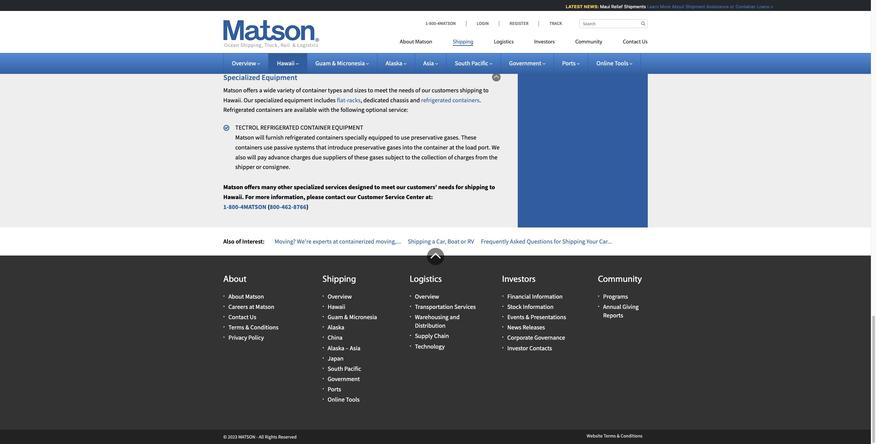 Task type: locate. For each thing, give the bounding box(es) containing it.
0 vertical spatial alaska
[[386, 59, 403, 67]]

1 horizontal spatial 800-
[[270, 203, 282, 211]]

0 vertical spatial offers
[[244, 86, 258, 94]]

1 horizontal spatial a
[[432, 238, 436, 245]]

designed up customer
[[349, 183, 373, 191]]

ports link down japan in the left of the page
[[328, 386, 341, 394]]

800-
[[430, 21, 438, 26], [229, 203, 241, 211], [270, 203, 282, 211]]

1 vertical spatial information
[[523, 303, 554, 311]]

0 horizontal spatial tools
[[346, 396, 360, 404]]

logistics inside top menu navigation
[[494, 39, 514, 45]]

needs up flat-racks , dedicated chassis and refrigerated containers
[[399, 86, 415, 94]]

. for . refrigerated containers are available with the following optional service:
[[480, 96, 482, 104]]

guam & micronesia link inside footer
[[328, 313, 377, 321]]

more
[[256, 193, 270, 201]]

1 vertical spatial hawaii
[[328, 303, 346, 311]]

latest news: maui relief shipments learn more about shipment assistance or container loans >
[[565, 4, 773, 9]]

1 vertical spatial government
[[328, 376, 360, 383]]

1 vertical spatial 1-800-4matson link
[[224, 203, 267, 211]]

or down pay
[[256, 163, 262, 171]]

information up events & presentations "link"
[[523, 303, 554, 311]]

0 vertical spatial government
[[510, 59, 542, 67]]

for inside matson offers many other specialized services designed to meet our customers' needs for shipping to hawaii. for more information, please contact our customer service center at: 1-800-4matson ( 800-462-8766 )
[[456, 183, 464, 191]]

4matson inside matson offers many other specialized services designed to meet our customers' needs for shipping to hawaii. for more information, please contact our customer service center at: 1-800-4matson ( 800-462-8766 )
[[241, 203, 267, 211]]

hawaii link for alaska link related to asia link
[[277, 59, 299, 67]]

the right with
[[331, 106, 340, 114]]

of left these at the left of the page
[[348, 153, 353, 161]]

alaska up japan in the left of the page
[[328, 344, 345, 352]]

are up your
[[442, 24, 451, 32]]

investors down track link
[[535, 39, 555, 45]]

frequently asked questions for shipping your car... link
[[482, 238, 613, 245]]

1-800-4matson link up your
[[426, 21, 467, 26]]

matson offers many other specialized services designed to meet our customers' needs for shipping to hawaii. for more information, please contact our customer service center at: 1-800-4matson ( 800-462-8766 )
[[224, 183, 496, 211]]

2 hawaii. from the top
[[224, 193, 244, 201]]

matson inside vehicle shipments matson carries thousands of cars, trucks, buses, and tractors every year. vehicles are transported in specially designed auto frames, in containers, or in secure garage stowage.
[[236, 24, 254, 32]]

ports down 'community' link
[[563, 59, 576, 67]]

guam & micronesia link down containers,
[[316, 59, 369, 67]]

at:
[[426, 193, 433, 201]]

0 vertical spatial container
[[303, 86, 327, 94]]

reports
[[604, 312, 624, 320]]

about inside about matson link
[[400, 39, 414, 45]]

0 horizontal spatial contact us link
[[229, 313, 257, 321]]

flat-
[[337, 96, 347, 104]]

refrigerated up systems
[[285, 134, 315, 142]]

register link
[[500, 21, 539, 26]]

0 horizontal spatial logistics
[[410, 276, 442, 285]]

customer
[[358, 193, 384, 201]]

0 horizontal spatial charges
[[291, 153, 311, 161]]

1 vertical spatial terms
[[604, 433, 617, 439]]

south down japan link
[[328, 365, 343, 373]]

and right 'buses,'
[[359, 24, 369, 32]]

for
[[245, 193, 254, 201]]

1 hawaii. from the top
[[224, 96, 243, 104]]

hawaii link up china
[[328, 303, 346, 311]]

your
[[587, 238, 599, 245]]

1 vertical spatial at
[[333, 238, 338, 245]]

offers
[[244, 86, 258, 94], [245, 183, 260, 191]]

online tools link
[[597, 59, 633, 67], [328, 396, 360, 404]]

1 horizontal spatial needs
[[439, 183, 455, 191]]

hawaii inside overview hawaii guam & micronesia alaska china alaska – asia japan south pacific government ports online tools
[[328, 303, 346, 311]]

needs
[[399, 86, 415, 94], [439, 183, 455, 191]]

chain
[[435, 332, 449, 340]]

programs annual giving reports
[[604, 293, 639, 320]]

china
[[328, 334, 343, 342]]

the inside . refrigerated containers are available with the following optional service:
[[331, 106, 340, 114]]

annual
[[604, 303, 622, 311]]

south down "shipping" link
[[455, 59, 471, 67]]

of right the collection
[[448, 153, 453, 161]]

4matson
[[438, 21, 456, 26], [241, 203, 267, 211]]

©
[[224, 434, 227, 440]]

with
[[319, 106, 330, 114]]

0 horizontal spatial 4matson
[[241, 203, 267, 211]]

0 horizontal spatial use
[[264, 143, 273, 151]]

specially up the shipment
[[236, 34, 258, 42]]

gases up subject
[[387, 143, 402, 151]]

our left customers
[[422, 86, 431, 94]]

0 vertical spatial meet
[[375, 86, 388, 94]]

tools
[[615, 59, 629, 67], [346, 396, 360, 404]]

at down gases.
[[450, 143, 455, 151]]

south
[[455, 59, 471, 67], [328, 365, 343, 373]]

ports link
[[563, 59, 580, 67], [328, 386, 341, 394]]

1 horizontal spatial overview link
[[328, 293, 352, 301]]

refrigerated
[[422, 96, 452, 104], [285, 134, 315, 142]]

1 vertical spatial needs
[[439, 183, 455, 191]]

needs inside matson offers a wide variety of container types and sizes to meet the needs of our customers shipping to hawaii. our specialized equipment includes
[[399, 86, 415, 94]]

container up includes
[[303, 86, 327, 94]]

will left pay
[[247, 153, 256, 161]]

1 horizontal spatial refrigerated
[[422, 96, 452, 104]]

hawaii. left "for"
[[224, 193, 244, 201]]

are inside vehicle shipments matson carries thousands of cars, trucks, buses, and tractors every year. vehicles are transported in specially designed auto frames, in containers, or in secure garage stowage.
[[442, 24, 451, 32]]

0 horizontal spatial about matson link
[[229, 293, 264, 301]]

of up the equipment at top left
[[296, 86, 301, 94]]

terms inside about matson careers at matson contact us terms & conditions privacy policy
[[229, 324, 244, 332]]

questions
[[527, 238, 553, 245]]

0 vertical spatial guam & micronesia link
[[316, 59, 369, 67]]

shipping a car, boat or rv link
[[408, 238, 475, 245]]

0 horizontal spatial specially
[[236, 34, 258, 42]]

meet up dedicated
[[375, 86, 388, 94]]

1 horizontal spatial logistics
[[494, 39, 514, 45]]

1 vertical spatial specialized
[[294, 183, 324, 191]]

preservative up the collection
[[411, 134, 443, 142]]

1 vertical spatial contact us link
[[229, 313, 257, 321]]

a left car,
[[432, 238, 436, 245]]

Search search field
[[580, 19, 648, 28]]

contact inside 'link'
[[624, 39, 641, 45]]

us up terms & conditions link
[[250, 313, 257, 321]]

matson down "tectrol"
[[236, 134, 254, 142]]

japan
[[328, 355, 344, 363]]

our right contact
[[347, 193, 357, 201]]

wide
[[264, 86, 276, 94]]

alaska up china
[[328, 324, 345, 332]]

car
[[478, 34, 486, 42]]

search image
[[642, 21, 646, 26]]

1 vertical spatial .
[[480, 96, 482, 104]]

learn more about shipment assistance or container loans > link
[[647, 4, 773, 9]]

alaska down garage
[[386, 59, 403, 67]]

pacific
[[472, 59, 489, 67], [345, 365, 361, 373]]

–
[[346, 344, 349, 352]]

1 vertical spatial use
[[264, 143, 273, 151]]

alaska link for asia link
[[386, 59, 407, 67]]

customers'
[[407, 183, 437, 191]]

1 vertical spatial preservative
[[354, 143, 386, 151]]

1 vertical spatial government link
[[328, 376, 360, 383]]

moving?
[[275, 238, 296, 245]]

us inside about matson careers at matson contact us terms & conditions privacy policy
[[250, 313, 257, 321]]

4matson up your
[[438, 21, 456, 26]]

specialized up please on the top left of the page
[[294, 183, 324, 191]]

containers down wide
[[256, 106, 283, 114]]

blue matson logo with ocean, shipping, truck, rail and logistics written beneath it. image
[[224, 20, 319, 48]]

the right into on the top of the page
[[414, 143, 423, 151]]

following
[[341, 106, 365, 114]]

0 vertical spatial backtop image
[[492, 73, 501, 82]]

vehicle shipments matson carries thousands of cars, trucks, buses, and tractors every year. vehicles are transported in specially designed auto frames, in containers, or in secure garage stowage.
[[236, 14, 488, 42]]

about matson
[[400, 39, 433, 45]]

matson inside matson offers a wide variety of container types and sizes to meet the needs of our customers shipping to hawaii. our specialized equipment includes
[[224, 86, 242, 94]]

refrigerated down customers
[[422, 96, 452, 104]]

about
[[671, 4, 684, 9], [400, 39, 414, 45], [224, 276, 247, 285], [229, 293, 244, 301]]

0 horizontal spatial in
[[318, 34, 322, 42]]

and inside vehicle shipments matson carries thousands of cars, trucks, buses, and tractors every year. vehicles are transported in specially designed auto frames, in containers, or in secure garage stowage.
[[359, 24, 369, 32]]

0 vertical spatial logistics
[[494, 39, 514, 45]]

1 horizontal spatial .
[[480, 96, 482, 104]]

matson down vehicle
[[236, 24, 254, 32]]

0 vertical spatial south pacific link
[[455, 59, 493, 67]]

investors inside investors link
[[535, 39, 555, 45]]

or inside tectrol refrigerated container equipment matson will furnish refrigerated containers specially equipped to use preservative gases. these containers use passive systems that introduce preservative gases into the container at the load port. we also will pay advance charges due suppliers of these gases subject to the collection of charges from the shipper or consignee.
[[256, 163, 262, 171]]

1 vertical spatial hawaii link
[[328, 303, 346, 311]]

overview transportation services warehousing and distribution supply chain technology
[[415, 293, 476, 351]]

use up into on the top of the page
[[401, 134, 410, 142]]

logistics right car
[[494, 39, 514, 45]]

1 vertical spatial pacific
[[345, 365, 361, 373]]

our up service
[[397, 183, 406, 191]]

matson inside top menu navigation
[[416, 39, 433, 45]]

many
[[262, 183, 277, 191]]

0 horizontal spatial contact
[[229, 313, 249, 321]]

investors up the financial
[[503, 276, 536, 285]]

1 horizontal spatial ports
[[563, 59, 576, 67]]

about matson link for the "careers at matson" link
[[229, 293, 264, 301]]

& inside the financial information stock information events & presentations news releases corporate governance investor contacts
[[526, 313, 530, 321]]

0 horizontal spatial pacific
[[345, 365, 361, 373]]

0 horizontal spatial at
[[249, 303, 255, 311]]

use up pay
[[264, 143, 273, 151]]

guam & micronesia
[[316, 59, 365, 67]]

1 vertical spatial are
[[285, 106, 293, 114]]

about inside about matson careers at matson contact us terms & conditions privacy policy
[[229, 293, 244, 301]]

shipping up refrigerated containers link
[[460, 86, 483, 94]]

1 vertical spatial alaska link
[[328, 324, 345, 332]]

& up privacy policy link
[[246, 324, 249, 332]]

0 vertical spatial contact
[[624, 39, 641, 45]]

matson down shipper
[[224, 183, 243, 191]]

1 horizontal spatial our
[[397, 183, 406, 191]]

and down transportation services link
[[450, 313, 460, 321]]

1 vertical spatial offers
[[245, 183, 260, 191]]

moving,...
[[376, 238, 401, 245]]

alaska
[[386, 59, 403, 67], [328, 324, 345, 332], [328, 344, 345, 352]]

transported
[[452, 24, 482, 32]]

contact us link down careers
[[229, 313, 257, 321]]

shipping inside matson offers many other specialized services designed to meet our customers' needs for shipping to hawaii. for more information, please contact our customer service center at: 1-800-4matson ( 800-462-8766 )
[[465, 183, 489, 191]]

about for about matson
[[400, 39, 414, 45]]

about matson link down year.
[[400, 36, 443, 50]]

secure
[[366, 34, 383, 42]]

guam & micronesia link up china link
[[328, 313, 377, 321]]

1 horizontal spatial terms
[[604, 433, 617, 439]]

register
[[510, 21, 529, 26]]

at for about matson careers at matson contact us terms & conditions privacy policy
[[249, 303, 255, 311]]

0 vertical spatial 4matson
[[438, 21, 456, 26]]

and inside matson offers a wide variety of container types and sizes to meet the needs of our customers shipping to hawaii. our specialized equipment includes
[[344, 86, 353, 94]]

0 horizontal spatial overview
[[232, 59, 256, 67]]

logistics up transportation
[[410, 276, 442, 285]]

a left wide
[[259, 86, 263, 94]]

in up car
[[484, 24, 488, 32]]

1 horizontal spatial specialized
[[294, 183, 324, 191]]

1 horizontal spatial contact
[[624, 39, 641, 45]]

offers up our
[[244, 86, 258, 94]]

2 horizontal spatial at
[[450, 143, 455, 151]]

shipping down the from
[[465, 183, 489, 191]]

1 vertical spatial 4matson
[[241, 203, 267, 211]]

designed inside vehicle shipments matson carries thousands of cars, trucks, buses, and tractors every year. vehicles are transported in specially designed auto frames, in containers, or in secure garage stowage.
[[259, 34, 283, 42]]

4matson down "for"
[[241, 203, 267, 211]]

0 horizontal spatial needs
[[399, 86, 415, 94]]

overview inside overview hawaii guam & micronesia alaska china alaska – asia japan south pacific government ports online tools
[[328, 293, 352, 301]]

in
[[484, 24, 488, 32], [318, 34, 322, 42], [360, 34, 365, 42]]

offers for many
[[245, 183, 260, 191]]

refrigerated inside tectrol refrigerated container equipment matson will furnish refrigerated containers specially equipped to use preservative gases. these containers use passive systems that introduce preservative gases into the container at the load port. we also will pay advance charges due suppliers of these gases subject to the collection of charges from the shipper or consignee.
[[285, 134, 315, 142]]

offers inside matson offers a wide variety of container types and sizes to meet the needs of our customers shipping to hawaii. our specialized equipment includes
[[244, 86, 258, 94]]

matson down the vehicles
[[416, 39, 433, 45]]

1 horizontal spatial online tools link
[[597, 59, 633, 67]]

matson up terms & conditions link
[[256, 303, 275, 311]]

at inside about matson careers at matson contact us terms & conditions privacy policy
[[249, 303, 255, 311]]

offers inside matson offers many other specialized services designed to meet our customers' needs for shipping to hawaii. for more information, please contact our customer service center at: 1-800-4matson ( 800-462-8766 )
[[245, 183, 260, 191]]

0 horizontal spatial online
[[328, 396, 345, 404]]

hawaii up china
[[328, 303, 346, 311]]

about matson link up the "careers at matson" link
[[229, 293, 264, 301]]

south pacific link down japan link
[[328, 365, 361, 373]]

None search field
[[580, 19, 648, 28]]

pacific down car
[[472, 59, 489, 67]]

news:
[[583, 4, 598, 9]]

alaska link up china
[[328, 324, 345, 332]]

tools inside overview hawaii guam & micronesia alaska china alaska – asia japan south pacific government ports online tools
[[346, 396, 360, 404]]

online
[[597, 59, 614, 67], [328, 396, 345, 404]]

0 vertical spatial conditions
[[251, 324, 279, 332]]

2 charges from the left
[[455, 153, 475, 161]]

a inside matson offers a wide variety of container types and sizes to meet the needs of our customers shipping to hawaii. our specialized equipment includes
[[259, 86, 263, 94]]

car...
[[600, 238, 613, 245]]

1 vertical spatial contact
[[229, 313, 249, 321]]

hawaii link for alaska link associated with china link
[[328, 303, 346, 311]]

1 horizontal spatial at
[[333, 238, 338, 245]]

1 vertical spatial south
[[328, 365, 343, 373]]

asia down about matson
[[424, 59, 434, 67]]

government link down top menu navigation
[[510, 59, 546, 67]]

hawaii link up equipment
[[277, 59, 299, 67]]

. inside . refrigerated containers are available with the following optional service:
[[480, 96, 482, 104]]

0 horizontal spatial 800-
[[229, 203, 241, 211]]

of inside vehicle shipments matson carries thousands of cars, trucks, buses, and tractors every year. vehicles are transported in specially designed auto frames, in containers, or in secure garage stowage.
[[303, 24, 308, 32]]

distribution
[[415, 322, 446, 330]]

0 vertical spatial specially
[[236, 34, 258, 42]]

or down 'buses,'
[[354, 34, 359, 42]]

alaska link down garage
[[386, 59, 407, 67]]

use
[[401, 134, 410, 142], [264, 143, 273, 151]]

1 vertical spatial guam
[[328, 313, 343, 321]]

0 vertical spatial ports link
[[563, 59, 580, 67]]

specialized down wide
[[255, 96, 283, 104]]

0 horizontal spatial alaska link
[[328, 324, 345, 332]]

charges down load
[[455, 153, 475, 161]]

events & presentations link
[[508, 313, 567, 321]]

at right careers
[[249, 303, 255, 311]]

community up programs link
[[599, 276, 643, 285]]

2 vertical spatial our
[[347, 193, 357, 201]]

1 charges from the left
[[291, 153, 311, 161]]

0 horizontal spatial terms
[[229, 324, 244, 332]]

the up chassis
[[389, 86, 398, 94]]

government link
[[510, 59, 546, 67], [328, 376, 360, 383]]

contact us link down search icon
[[613, 36, 648, 50]]

stowage.
[[403, 34, 426, 42]]

1-800-4matson link down "for"
[[224, 203, 267, 211]]

overview link
[[232, 59, 260, 67], [328, 293, 352, 301], [415, 293, 440, 301]]

about matson link for "shipping" link
[[400, 36, 443, 50]]

0 horizontal spatial asia
[[350, 344, 361, 352]]

rights
[[265, 434, 278, 440]]

1 vertical spatial micronesia
[[350, 313, 377, 321]]

contacts
[[530, 344, 553, 352]]

our
[[244, 96, 254, 104]]

1 horizontal spatial preservative
[[411, 134, 443, 142]]

the inside matson offers a wide variety of container types and sizes to meet the needs of our customers shipping to hawaii. our specialized equipment includes
[[389, 86, 398, 94]]

pay
[[258, 153, 267, 161]]

0 vertical spatial .
[[277, 44, 279, 52]]

asia inside overview hawaii guam & micronesia alaska china alaska – asia japan south pacific government ports online tools
[[350, 344, 361, 352]]

1 horizontal spatial specially
[[345, 134, 368, 142]]

government link down japan link
[[328, 376, 360, 383]]

needs inside matson offers many other specialized services designed to meet our customers' needs for shipping to hawaii. for more information, please contact our customer service center at: 1-800-4matson ( 800-462-8766 )
[[439, 183, 455, 191]]

0 horizontal spatial a
[[259, 86, 263, 94]]

programs
[[604, 293, 629, 301]]

are down the equipment at top left
[[285, 106, 293, 114]]

pacific down –
[[345, 365, 361, 373]]

contact down search search box
[[624, 39, 641, 45]]

footer
[[0, 249, 872, 445]]

1 vertical spatial designed
[[349, 183, 373, 191]]

1 vertical spatial conditions
[[621, 433, 643, 439]]

specialized inside matson offers many other specialized services designed to meet our customers' needs for shipping to hawaii. for more information, please contact our customer service center at: 1-800-4matson ( 800-462-8766 )
[[294, 183, 324, 191]]

terms right website on the bottom right
[[604, 433, 617, 439]]

shipment
[[685, 4, 705, 9]]

top menu navigation
[[400, 36, 648, 50]]

matson inside matson offers many other specialized services designed to meet our customers' needs for shipping to hawaii. for more information, please contact our customer service center at: 1-800-4matson ( 800-462-8766 )
[[224, 183, 243, 191]]

in left secure
[[360, 34, 365, 42]]

needs right 'customers''
[[439, 183, 455, 191]]

asia right –
[[350, 344, 361, 352]]

overview for overview
[[232, 59, 256, 67]]

section
[[510, 0, 657, 228]]

0 vertical spatial community
[[576, 39, 603, 45]]

hawaii up equipment
[[277, 59, 295, 67]]

pacific inside overview hawaii guam & micronesia alaska china alaska – asia japan south pacific government ports online tools
[[345, 365, 361, 373]]

garage
[[385, 34, 402, 42]]

contact
[[624, 39, 641, 45], [229, 313, 249, 321]]

matson inside tectrol refrigerated container equipment matson will furnish refrigerated containers specially equipped to use preservative gases. these containers use passive systems that introduce preservative gases into the container at the load port. we also will pay advance charges due suppliers of these gases subject to the collection of charges from the shipper or consignee.
[[236, 134, 254, 142]]

1 vertical spatial guam & micronesia link
[[328, 313, 377, 321]]

0 horizontal spatial specialized
[[255, 96, 283, 104]]

customers
[[432, 86, 459, 94]]

specially down equipment
[[345, 134, 368, 142]]

0 vertical spatial for
[[456, 183, 464, 191]]

1 vertical spatial online
[[328, 396, 345, 404]]

gases right these at the left of the page
[[370, 153, 384, 161]]

latest
[[565, 4, 582, 9]]

2 horizontal spatial 800-
[[430, 21, 438, 26]]

login link
[[467, 21, 500, 26]]

overview
[[232, 59, 256, 67], [328, 293, 352, 301], [415, 293, 440, 301]]

container up the collection
[[424, 143, 449, 151]]

south pacific link
[[455, 59, 493, 67], [328, 365, 361, 373]]

or left container
[[730, 4, 734, 9]]

offers up "for"
[[245, 183, 260, 191]]

© 2023 matson ‐ all rights reserved
[[224, 434, 297, 440]]

1 vertical spatial will
[[247, 153, 256, 161]]

terms & conditions link
[[229, 324, 279, 332]]

backtop image
[[492, 73, 501, 82], [427, 249, 444, 266]]

preservative up these at the left of the page
[[354, 143, 386, 151]]

1 horizontal spatial tools
[[615, 59, 629, 67]]

& up –
[[345, 313, 348, 321]]

releases
[[523, 324, 546, 332]]

hawaii. up refrigerated
[[224, 96, 243, 104]]

0 vertical spatial specialized
[[255, 96, 283, 104]]

overview inside overview transportation services warehousing and distribution supply chain technology
[[415, 293, 440, 301]]



Task type: describe. For each thing, give the bounding box(es) containing it.
1 horizontal spatial for
[[554, 238, 562, 245]]

optional
[[366, 106, 388, 114]]

& inside overview hawaii guam & micronesia alaska china alaska – asia japan south pacific government ports online tools
[[345, 313, 348, 321]]

0 vertical spatial ports
[[563, 59, 576, 67]]

designed inside matson offers many other specialized services designed to meet our customers' needs for shipping to hawaii. for more information, please contact our customer service center at: 1-800-4matson ( 800-462-8766 )
[[349, 183, 373, 191]]

us inside 'link'
[[643, 39, 648, 45]]

track
[[550, 21, 563, 26]]

offers for a
[[244, 86, 258, 94]]

& right website on the bottom right
[[617, 433, 620, 439]]

flat-racks link
[[337, 96, 361, 104]]

financial
[[508, 293, 531, 301]]

>
[[770, 4, 773, 9]]

these
[[462, 134, 477, 142]]

we
[[492, 143, 500, 151]]

the down we
[[490, 153, 498, 161]]

events
[[508, 313, 525, 321]]

or inside vehicle shipments matson carries thousands of cars, trucks, buses, and tractors every year. vehicles are transported in specially designed auto frames, in containers, or in secure garage stowage.
[[354, 34, 359, 42]]

container
[[735, 4, 755, 9]]

micronesia inside overview hawaii guam & micronesia alaska china alaska – asia japan south pacific government ports online tools
[[350, 313, 377, 321]]

containers down customers
[[453, 96, 480, 104]]

0 vertical spatial guam
[[316, 59, 331, 67]]

guam & micronesia link for hawaii link associated with alaska link related to asia link
[[316, 59, 369, 67]]

2 vertical spatial alaska
[[328, 344, 345, 352]]

stock
[[508, 303, 522, 311]]

1 vertical spatial our
[[397, 183, 406, 191]]

shipping a car, boat or rv
[[408, 238, 475, 245]]

systems
[[294, 143, 315, 151]]

0 vertical spatial 1-
[[426, 21, 430, 26]]

collection
[[422, 153, 447, 161]]

japan link
[[328, 355, 344, 363]]

passive
[[274, 143, 293, 151]]

& inside about matson careers at matson contact us terms & conditions privacy policy
[[246, 324, 249, 332]]

the left load
[[456, 143, 465, 151]]

these
[[355, 153, 369, 161]]

0 horizontal spatial 1-800-4matson link
[[224, 203, 267, 211]]

1 vertical spatial investors
[[503, 276, 536, 285]]

meet inside matson offers a wide variety of container types and sizes to meet the needs of our customers shipping to hawaii. our specialized equipment includes
[[375, 86, 388, 94]]

. for .
[[277, 44, 279, 52]]

refrigerated
[[261, 124, 299, 132]]

book your personal car shipment online
[[236, 34, 486, 52]]

1 horizontal spatial conditions
[[621, 433, 643, 439]]

1 horizontal spatial use
[[401, 134, 410, 142]]

containers up also
[[236, 143, 263, 151]]

meet inside matson offers many other specialized services designed to meet our customers' needs for shipping to hawaii. for more information, please contact our customer service center at: 1-800-4matson ( 800-462-8766 )
[[382, 183, 396, 191]]

frames,
[[297, 34, 316, 42]]

also
[[236, 153, 246, 161]]

of up flat-racks , dedicated chassis and refrigerated containers
[[416, 86, 421, 94]]

specially inside vehicle shipments matson carries thousands of cars, trucks, buses, and tractors every year. vehicles are transported in specially designed auto frames, in containers, or in secure garage stowage.
[[236, 34, 258, 42]]

of right also at the bottom left of the page
[[236, 238, 241, 245]]

warehousing and distribution link
[[415, 313, 460, 330]]

hawaii. inside matson offers a wide variety of container types and sizes to meet the needs of our customers shipping to hawaii. our specialized equipment includes
[[224, 96, 243, 104]]

chassis
[[391, 96, 409, 104]]

online inside overview hawaii guam & micronesia alaska china alaska – asia japan south pacific government ports online tools
[[328, 396, 345, 404]]

)
[[307, 203, 309, 211]]

. refrigerated containers are available with the following optional service:
[[224, 96, 482, 114]]

learn
[[647, 4, 658, 9]]

0 horizontal spatial south pacific link
[[328, 365, 361, 373]]

1 horizontal spatial ports link
[[563, 59, 580, 67]]

transportation
[[415, 303, 454, 311]]

assistance
[[706, 4, 728, 9]]

1 horizontal spatial government
[[510, 59, 542, 67]]

from
[[476, 153, 488, 161]]

other
[[278, 183, 293, 191]]

stock information link
[[508, 303, 554, 311]]

guam & micronesia link for alaska link associated with china link hawaii link
[[328, 313, 377, 321]]

ports inside overview hawaii guam & micronesia alaska china alaska – asia japan south pacific government ports online tools
[[328, 386, 341, 394]]

annual giving reports link
[[604, 303, 639, 320]]

available
[[294, 106, 317, 114]]

the down into on the top of the page
[[412, 153, 421, 161]]

frequently
[[482, 238, 509, 245]]

specialized inside matson offers a wide variety of container types and sizes to meet the needs of our customers shipping to hawaii. our specialized equipment includes
[[255, 96, 283, 104]]

0 vertical spatial preservative
[[411, 134, 443, 142]]

1 horizontal spatial backtop image
[[492, 73, 501, 82]]

2023 matson
[[228, 434, 256, 440]]

alaska link for china link
[[328, 324, 345, 332]]

car,
[[437, 238, 447, 245]]

or left rv
[[461, 238, 467, 245]]

contact us
[[624, 39, 648, 45]]

800-462-8766 link
[[270, 203, 307, 211]]

1 vertical spatial backtop image
[[427, 249, 444, 266]]

about for about matson careers at matson contact us terms & conditions privacy policy
[[229, 293, 244, 301]]

& down containers,
[[332, 59, 336, 67]]

specially inside tectrol refrigerated container equipment matson will furnish refrigerated containers specially equipped to use preservative gases. these containers use passive systems that introduce preservative gases into the container at the load port. we also will pay advance charges due suppliers of these gases subject to the collection of charges from the shipper or consignee.
[[345, 134, 368, 142]]

investor contacts link
[[508, 344, 553, 352]]

shipping inside matson offers a wide variety of container types and sizes to meet the needs of our customers shipping to hawaii. our specialized equipment includes
[[460, 86, 483, 94]]

book
[[427, 34, 441, 42]]

1 horizontal spatial government link
[[510, 59, 546, 67]]

programs link
[[604, 293, 629, 301]]

0 vertical spatial micronesia
[[337, 59, 365, 67]]

service:
[[389, 106, 409, 114]]

overview link for logistics
[[415, 293, 440, 301]]

also
[[224, 238, 235, 245]]

community inside top menu navigation
[[576, 39, 603, 45]]

at for moving? we're experts at containerized moving,...
[[333, 238, 338, 245]]

1- inside matson offers many other specialized services designed to meet our customers' needs for shipping to hawaii. for more information, please contact our customer service center at: 1-800-4matson ( 800-462-8766 )
[[224, 203, 229, 211]]

website
[[587, 433, 603, 439]]

technology link
[[415, 343, 445, 351]]

0 vertical spatial contact us link
[[613, 36, 648, 50]]

into
[[403, 143, 413, 151]]

technology
[[415, 343, 445, 351]]

rv
[[468, 238, 475, 245]]

boat
[[448, 238, 460, 245]]

refrigerated containers link
[[422, 96, 480, 104]]

0 vertical spatial online
[[597, 59, 614, 67]]

china link
[[328, 334, 343, 342]]

introduce
[[328, 143, 353, 151]]

0 horizontal spatial overview link
[[232, 59, 260, 67]]

overview hawaii guam & micronesia alaska china alaska – asia japan south pacific government ports online tools
[[328, 293, 377, 404]]

south inside overview hawaii guam & micronesia alaska china alaska – asia japan south pacific government ports online tools
[[328, 365, 343, 373]]

0 vertical spatial 1-800-4matson link
[[426, 21, 467, 26]]

login
[[477, 21, 489, 26]]

overview link for shipping
[[328, 293, 352, 301]]

services
[[326, 183, 348, 191]]

1 vertical spatial alaska
[[328, 324, 345, 332]]

1 vertical spatial online tools link
[[328, 396, 360, 404]]

0 vertical spatial hawaii
[[277, 59, 295, 67]]

at inside tectrol refrigerated container equipment matson will furnish refrigerated containers specially equipped to use preservative gases. these containers use passive systems that introduce preservative gases into the container at the load port. we also will pay advance charges due suppliers of these gases subject to the collection of charges from the shipper or consignee.
[[450, 143, 455, 151]]

8766
[[294, 203, 307, 211]]

careers
[[229, 303, 248, 311]]

experts
[[313, 238, 332, 245]]

are inside . refrigerated containers are available with the following optional service:
[[285, 106, 293, 114]]

cars,
[[309, 24, 321, 32]]

website terms & conditions
[[587, 433, 643, 439]]

privacy policy link
[[229, 334, 264, 342]]

suppliers
[[323, 153, 347, 161]]

(
[[268, 203, 270, 211]]

0 vertical spatial refrigerated
[[422, 96, 452, 104]]

moving? we're experts at containerized moving,... link
[[275, 238, 401, 245]]

0 vertical spatial online tools link
[[597, 59, 633, 67]]

equipment
[[332, 124, 364, 132]]

load
[[466, 143, 477, 151]]

logistics link
[[484, 36, 524, 50]]

0 horizontal spatial government link
[[328, 376, 360, 383]]

shipping inside top menu navigation
[[453, 39, 474, 45]]

containerized
[[340, 238, 375, 245]]

conditions inside about matson careers at matson contact us terms & conditions privacy policy
[[251, 324, 279, 332]]

vehicles
[[420, 24, 441, 32]]

about for about
[[224, 276, 247, 285]]

overview for overview hawaii guam & micronesia alaska china alaska – asia japan south pacific government ports online tools
[[328, 293, 352, 301]]

maui
[[599, 4, 609, 9]]

0 vertical spatial gases
[[387, 143, 402, 151]]

container inside tectrol refrigerated container equipment matson will furnish refrigerated containers specially equipped to use preservative gases. these containers use passive systems that introduce preservative gases into the container at the load port. we also will pay advance charges due suppliers of these gases subject to the collection of charges from the shipper or consignee.
[[424, 143, 449, 151]]

carries
[[256, 24, 273, 32]]

transportation services link
[[415, 303, 476, 311]]

warehousing
[[415, 313, 449, 321]]

1 horizontal spatial south
[[455, 59, 471, 67]]

community link
[[566, 36, 613, 50]]

asked
[[511, 238, 526, 245]]

guam inside overview hawaii guam & micronesia alaska china alaska – asia japan south pacific government ports online tools
[[328, 313, 343, 321]]

our inside matson offers a wide variety of container types and sizes to meet the needs of our customers shipping to hawaii. our specialized equipment includes
[[422, 86, 431, 94]]

government inside overview hawaii guam & micronesia alaska china alaska – asia japan south pacific government ports online tools
[[328, 376, 360, 383]]

0 vertical spatial will
[[256, 134, 265, 142]]

and right chassis
[[410, 96, 420, 104]]

containers inside . refrigerated containers are available with the following optional service:
[[256, 106, 283, 114]]

gases.
[[444, 134, 460, 142]]

1 horizontal spatial pacific
[[472, 59, 489, 67]]

types
[[328, 86, 342, 94]]

matson up the "careers at matson" link
[[245, 293, 264, 301]]

and inside overview transportation services warehousing and distribution supply chain technology
[[450, 313, 460, 321]]

0 vertical spatial information
[[533, 293, 563, 301]]

1 vertical spatial gases
[[370, 153, 384, 161]]

1 horizontal spatial asia
[[424, 59, 434, 67]]

year.
[[407, 24, 419, 32]]

‐
[[257, 434, 258, 440]]

1 horizontal spatial south pacific link
[[455, 59, 493, 67]]

footer containing about
[[0, 249, 872, 445]]

1 horizontal spatial in
[[360, 34, 365, 42]]

services
[[455, 303, 476, 311]]

1 vertical spatial ports link
[[328, 386, 341, 394]]

racks
[[347, 96, 361, 104]]

overview for overview transportation services warehousing and distribution supply chain technology
[[415, 293, 440, 301]]

2 horizontal spatial in
[[484, 24, 488, 32]]

includes
[[314, 96, 336, 104]]

hawaii. inside matson offers many other specialized services designed to meet our customers' needs for shipping to hawaii. for more information, please contact our customer service center at: 1-800-4matson ( 800-462-8766 )
[[224, 193, 244, 201]]

information,
[[271, 193, 306, 201]]

containers up that
[[317, 134, 344, 142]]

contact inside about matson careers at matson contact us terms & conditions privacy policy
[[229, 313, 249, 321]]

container inside matson offers a wide variety of container types and sizes to meet the needs of our customers shipping to hawaii. our specialized equipment includes
[[303, 86, 327, 94]]

community inside footer
[[599, 276, 643, 285]]



Task type: vqa. For each thing, say whether or not it's contained in the screenshot.
one
no



